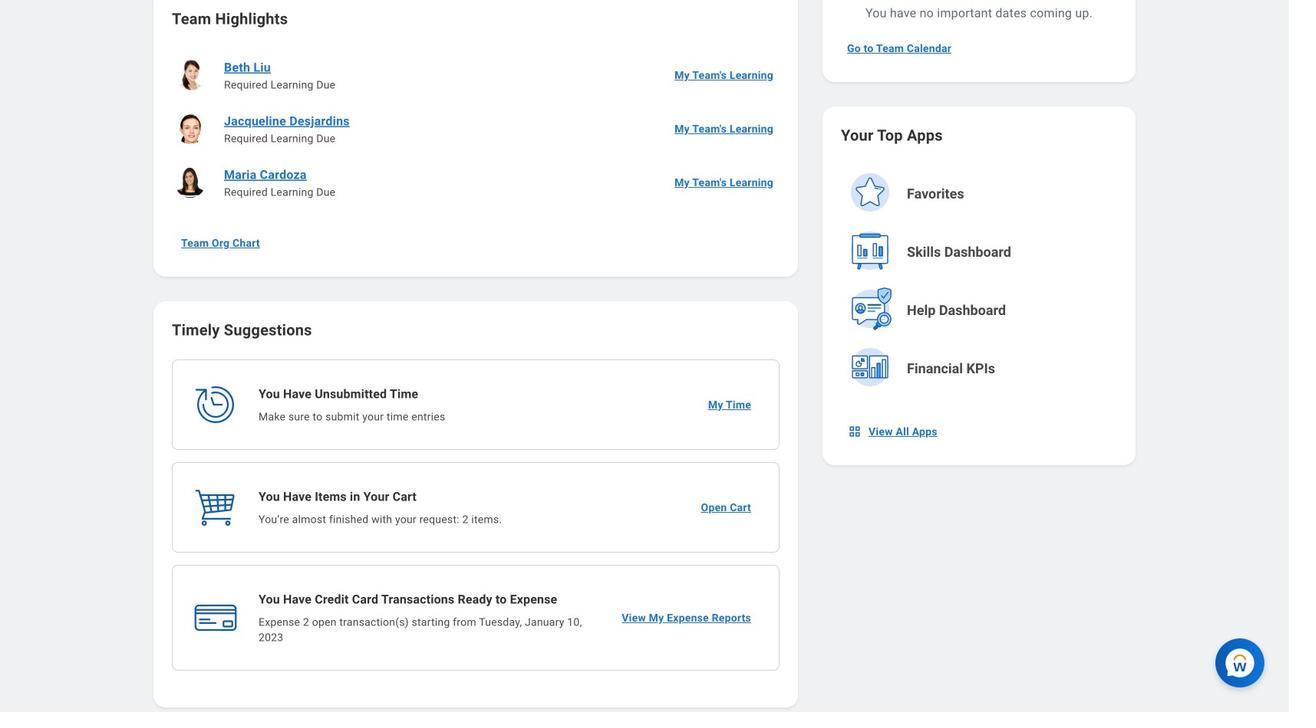 Task type: locate. For each thing, give the bounding box(es) containing it.
list
[[172, 48, 780, 209]]



Task type: vqa. For each thing, say whether or not it's contained in the screenshot.
Clear Filters button
no



Task type: describe. For each thing, give the bounding box(es) containing it.
nbox image
[[847, 424, 862, 440]]



